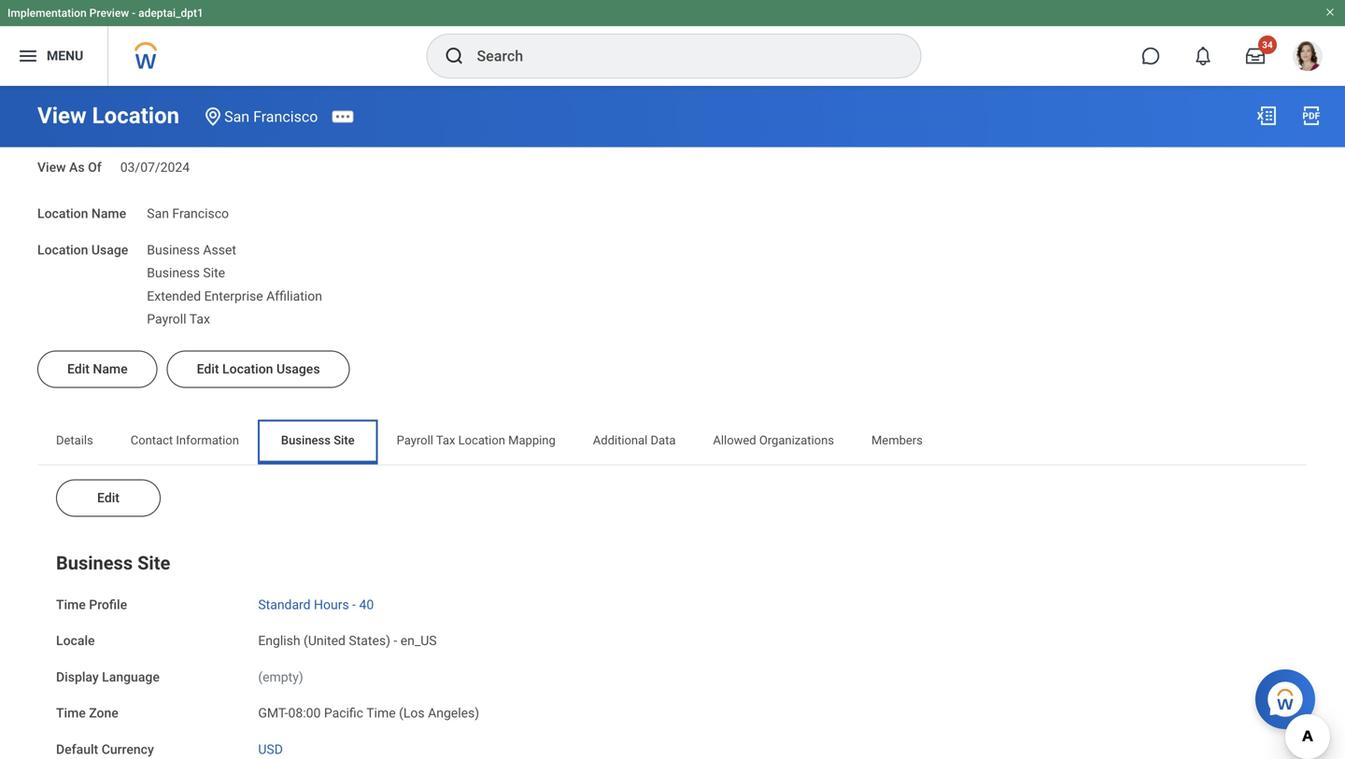 Task type: describe. For each thing, give the bounding box(es) containing it.
export to excel image
[[1256, 105, 1279, 127]]

location name
[[37, 206, 126, 222]]

zone
[[89, 706, 119, 722]]

name for edit name
[[93, 362, 128, 377]]

business inside business asset element
[[147, 242, 200, 258]]

extended enterprise affiliation
[[147, 289, 322, 304]]

standard
[[258, 598, 311, 613]]

adeptai_dpt1
[[138, 7, 204, 20]]

states)
[[349, 634, 391, 649]]

usd
[[258, 742, 283, 758]]

business asset
[[147, 242, 236, 258]]

additional
[[593, 433, 648, 448]]

francisco for location name element
[[172, 206, 229, 222]]

(empty)
[[258, 670, 304, 685]]

payroll tax
[[147, 312, 210, 327]]

contact
[[131, 433, 173, 448]]

san francisco for san francisco link
[[224, 108, 318, 125]]

time for time zone
[[56, 706, 86, 722]]

implementation preview -   adeptai_dpt1
[[7, 7, 204, 20]]

affiliation
[[266, 289, 322, 304]]

location inside button
[[222, 362, 273, 377]]

english (united states) - en_us element
[[258, 630, 437, 649]]

allowed organizations
[[714, 433, 835, 448]]

standard hours - 40
[[258, 598, 374, 613]]

location down "location name"
[[37, 242, 88, 258]]

menu banner
[[0, 0, 1346, 86]]

francisco for san francisco link
[[253, 108, 318, 125]]

default currency
[[56, 742, 154, 758]]

standard hours - 40 link
[[258, 594, 374, 613]]

as
[[69, 160, 85, 175]]

san for location name element
[[147, 206, 169, 222]]

locale
[[56, 634, 95, 649]]

english (united states) - en_us
[[258, 634, 437, 649]]

payroll for payroll tax
[[147, 312, 187, 327]]

usd link
[[258, 739, 283, 758]]

view for view location
[[37, 102, 87, 129]]

gmt-
[[258, 706, 288, 722]]

edit location usages button
[[167, 351, 350, 388]]

view as of
[[37, 160, 102, 175]]

business site element
[[147, 262, 225, 281]]

angeles)
[[428, 706, 480, 722]]

details
[[56, 433, 93, 448]]

2 vertical spatial -
[[394, 634, 398, 649]]

organizations
[[760, 433, 835, 448]]

edit name
[[67, 362, 128, 377]]

mapping
[[509, 433, 556, 448]]

items selected list
[[147, 239, 352, 328]]

view location
[[37, 102, 180, 129]]

34 button
[[1236, 36, 1278, 77]]

2 vertical spatial business site
[[56, 553, 170, 575]]

enterprise
[[204, 289, 263, 304]]

justify image
[[17, 45, 39, 67]]

payroll for payroll tax location mapping
[[397, 433, 434, 448]]

tax for payroll tax location mapping
[[436, 433, 456, 448]]

allowed
[[714, 433, 757, 448]]

time left (los
[[367, 706, 396, 722]]

- for hours
[[352, 598, 356, 613]]

language
[[102, 670, 160, 685]]

location name element
[[147, 195, 229, 223]]

san francisco link
[[224, 108, 318, 125]]

edit button
[[56, 480, 161, 517]]

default
[[56, 742, 98, 758]]



Task type: vqa. For each thing, say whether or not it's contained in the screenshot.
Location inside the button
yes



Task type: locate. For each thing, give the bounding box(es) containing it.
time for time profile
[[56, 598, 86, 613]]

search image
[[443, 45, 466, 67]]

time
[[56, 598, 86, 613], [56, 706, 86, 722], [367, 706, 396, 722]]

francisco inside location name element
[[172, 206, 229, 222]]

time up locale
[[56, 598, 86, 613]]

contact information
[[131, 433, 239, 448]]

40
[[359, 598, 374, 613]]

payroll
[[147, 312, 187, 327], [397, 433, 434, 448]]

gmt-08:00 pacific time (los angeles)
[[258, 706, 480, 722]]

location left the mapping
[[459, 433, 506, 448]]

view as of element
[[120, 149, 190, 177]]

- right preview
[[132, 7, 136, 20]]

san for san francisco link
[[224, 108, 250, 125]]

preview
[[89, 7, 129, 20]]

2 horizontal spatial -
[[394, 634, 398, 649]]

1 horizontal spatial -
[[352, 598, 356, 613]]

business asset element
[[147, 239, 236, 258]]

business site down usages
[[281, 433, 355, 448]]

tab list containing details
[[37, 420, 1309, 465]]

tab list
[[37, 420, 1309, 465]]

pacific
[[324, 706, 364, 722]]

0 horizontal spatial edit
[[67, 362, 90, 377]]

tax
[[190, 312, 210, 327], [436, 433, 456, 448]]

extended
[[147, 289, 201, 304]]

view printable version (pdf) image
[[1301, 105, 1323, 127]]

0 vertical spatial payroll
[[147, 312, 187, 327]]

san francisco for location name element
[[147, 206, 229, 222]]

edit for edit location usages
[[197, 362, 219, 377]]

business site
[[147, 265, 225, 281], [281, 433, 355, 448], [56, 553, 170, 575]]

san francisco
[[224, 108, 318, 125], [147, 206, 229, 222]]

location left usages
[[222, 362, 273, 377]]

- for preview
[[132, 7, 136, 20]]

members
[[872, 433, 923, 448]]

implementation
[[7, 7, 87, 20]]

usages
[[277, 362, 320, 377]]

tax down extended
[[190, 312, 210, 327]]

1 view from the top
[[37, 102, 87, 129]]

name up details
[[93, 362, 128, 377]]

payroll inside items selected list
[[147, 312, 187, 327]]

0 horizontal spatial site
[[137, 553, 170, 575]]

1 vertical spatial san francisco
[[147, 206, 229, 222]]

payroll tax element
[[147, 308, 210, 327]]

additional data
[[593, 433, 676, 448]]

location up location usage
[[37, 206, 88, 222]]

1 vertical spatial view
[[37, 160, 66, 175]]

view for view as of
[[37, 160, 66, 175]]

1 vertical spatial name
[[93, 362, 128, 377]]

close environment banner image
[[1325, 7, 1337, 18]]

0 horizontal spatial payroll
[[147, 312, 187, 327]]

name for location name
[[92, 206, 126, 222]]

location usage
[[37, 242, 128, 258]]

location
[[92, 102, 180, 129], [37, 206, 88, 222], [37, 242, 88, 258], [222, 362, 273, 377], [459, 433, 506, 448]]

location image
[[202, 105, 224, 128]]

view left as
[[37, 160, 66, 175]]

asset
[[203, 242, 236, 258]]

1 vertical spatial francisco
[[172, 206, 229, 222]]

edit for edit name
[[67, 362, 90, 377]]

2 vertical spatial site
[[137, 553, 170, 575]]

1 horizontal spatial tax
[[436, 433, 456, 448]]

menu
[[47, 48, 83, 64]]

payroll tax location mapping
[[397, 433, 556, 448]]

edit inside button
[[67, 362, 90, 377]]

0 horizontal spatial san
[[147, 206, 169, 222]]

view location main content
[[0, 86, 1346, 760]]

menu button
[[0, 26, 108, 86]]

hours
[[314, 598, 349, 613]]

-
[[132, 7, 136, 20], [352, 598, 356, 613], [394, 634, 398, 649]]

1 vertical spatial payroll
[[397, 433, 434, 448]]

view
[[37, 102, 87, 129], [37, 160, 66, 175]]

business up extended
[[147, 265, 200, 281]]

name inside button
[[93, 362, 128, 377]]

business up "business site" element on the top
[[147, 242, 200, 258]]

payroll inside tab list
[[397, 433, 434, 448]]

of
[[88, 160, 102, 175]]

english
[[258, 634, 301, 649]]

0 vertical spatial tax
[[190, 312, 210, 327]]

03/07/2024
[[120, 160, 190, 175]]

en_us
[[401, 634, 437, 649]]

tax for payroll tax
[[190, 312, 210, 327]]

0 vertical spatial san
[[224, 108, 250, 125]]

location up view as of element
[[92, 102, 180, 129]]

display language
[[56, 670, 160, 685]]

edit
[[67, 362, 90, 377], [197, 362, 219, 377], [97, 491, 120, 506]]

francisco
[[253, 108, 318, 125], [172, 206, 229, 222]]

site inside items selected list
[[203, 265, 225, 281]]

profile logan mcneil image
[[1294, 41, 1323, 75]]

2 view from the top
[[37, 160, 66, 175]]

- left 40
[[352, 598, 356, 613]]

business inside "business site" element
[[147, 265, 200, 281]]

display
[[56, 670, 99, 685]]

gmt-08:00 pacific time (los angeles) element
[[258, 702, 480, 722]]

- left en_us
[[394, 634, 398, 649]]

1 horizontal spatial site
[[203, 265, 225, 281]]

1 vertical spatial site
[[334, 433, 355, 448]]

information
[[176, 433, 239, 448]]

(united
[[304, 634, 346, 649]]

data
[[651, 433, 676, 448]]

francisco up business asset element
[[172, 206, 229, 222]]

tax inside items selected list
[[190, 312, 210, 327]]

business down usages
[[281, 433, 331, 448]]

0 vertical spatial -
[[132, 7, 136, 20]]

0 vertical spatial business site
[[147, 265, 225, 281]]

1 horizontal spatial payroll
[[397, 433, 434, 448]]

time profile
[[56, 598, 127, 613]]

francisco right location image at top left
[[253, 108, 318, 125]]

business site up profile
[[56, 553, 170, 575]]

- inside menu banner
[[132, 7, 136, 20]]

Search Workday  search field
[[477, 36, 883, 77]]

business site inside tab list
[[281, 433, 355, 448]]

34
[[1263, 39, 1274, 50]]

0 vertical spatial san francisco
[[224, 108, 318, 125]]

edit name button
[[37, 351, 158, 388]]

1 vertical spatial -
[[352, 598, 356, 613]]

2 horizontal spatial site
[[334, 433, 355, 448]]

usage
[[92, 242, 128, 258]]

currency
[[102, 742, 154, 758]]

extended enterprise affiliation element
[[147, 285, 322, 304]]

2 horizontal spatial edit
[[197, 362, 219, 377]]

notifications large image
[[1195, 47, 1213, 65]]

1 vertical spatial tax
[[436, 433, 456, 448]]

1 horizontal spatial francisco
[[253, 108, 318, 125]]

san inside location name element
[[147, 206, 169, 222]]

0 vertical spatial view
[[37, 102, 87, 129]]

view up view as of
[[37, 102, 87, 129]]

0 vertical spatial francisco
[[253, 108, 318, 125]]

san
[[224, 108, 250, 125], [147, 206, 169, 222]]

0 vertical spatial site
[[203, 265, 225, 281]]

0 horizontal spatial francisco
[[172, 206, 229, 222]]

(los
[[399, 706, 425, 722]]

time zone
[[56, 706, 119, 722]]

inbox large image
[[1247, 47, 1266, 65]]

0 horizontal spatial -
[[132, 7, 136, 20]]

1 horizontal spatial edit
[[97, 491, 120, 506]]

1 horizontal spatial san
[[224, 108, 250, 125]]

business
[[147, 242, 200, 258], [147, 265, 200, 281], [281, 433, 331, 448], [56, 553, 133, 575]]

1 vertical spatial san
[[147, 206, 169, 222]]

08:00
[[288, 706, 321, 722]]

name
[[92, 206, 126, 222], [93, 362, 128, 377]]

1 vertical spatial business site
[[281, 433, 355, 448]]

0 horizontal spatial tax
[[190, 312, 210, 327]]

tab list inside view location main content
[[37, 420, 1309, 465]]

edit location usages
[[197, 362, 320, 377]]

profile
[[89, 598, 127, 613]]

tax left the mapping
[[436, 433, 456, 448]]

time left zone
[[56, 706, 86, 722]]

business up time profile
[[56, 553, 133, 575]]

business site down business asset
[[147, 265, 225, 281]]

site
[[203, 265, 225, 281], [334, 433, 355, 448], [137, 553, 170, 575]]

0 vertical spatial name
[[92, 206, 126, 222]]

business site inside items selected list
[[147, 265, 225, 281]]

name up usage
[[92, 206, 126, 222]]



